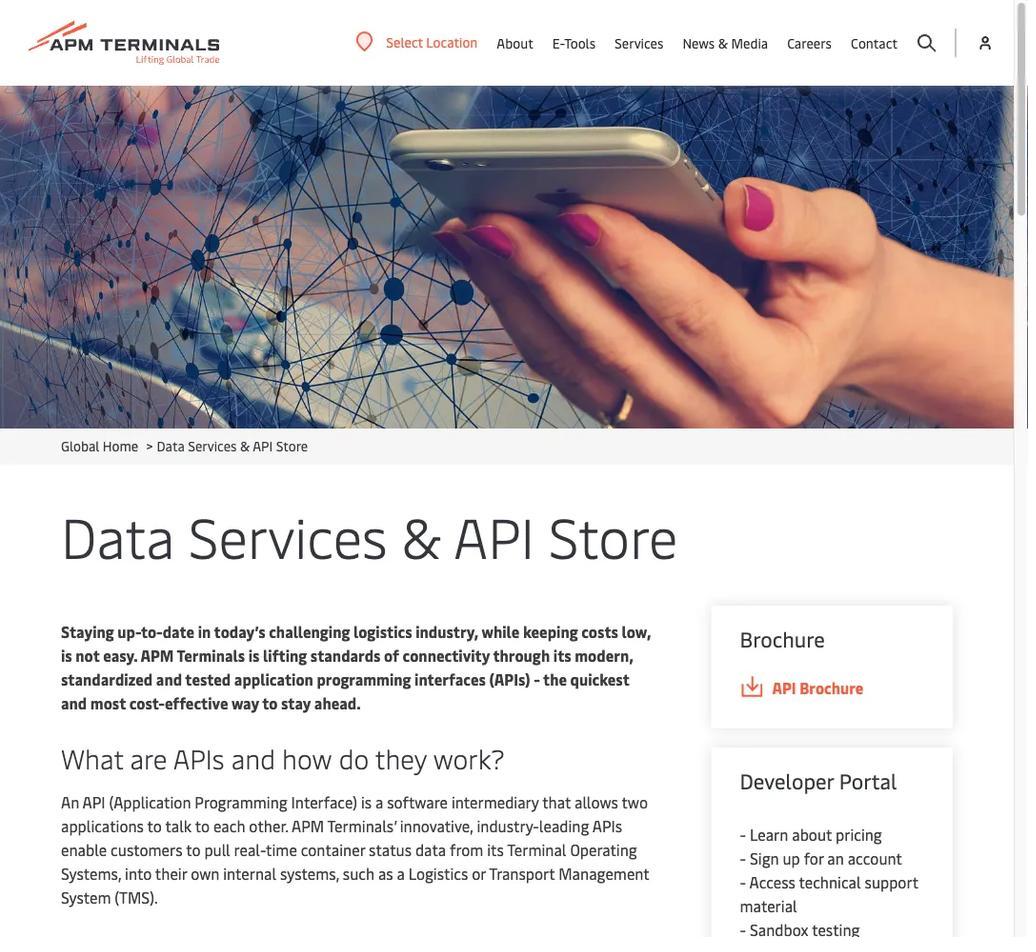 Task type: describe. For each thing, give the bounding box(es) containing it.
ahead.
[[314, 693, 361, 714]]

select
[[386, 33, 423, 51]]

own
[[191, 864, 219, 884]]

container
[[301, 840, 365, 860]]

industry-
[[477, 816, 539, 837]]

- left learn
[[740, 825, 746, 845]]

1 horizontal spatial &
[[401, 498, 441, 573]]

applications
[[61, 816, 144, 837]]

about button
[[497, 0, 533, 86]]

standardized
[[61, 669, 153, 690]]

standards
[[310, 646, 381, 666]]

1 vertical spatial and
[[61, 693, 87, 714]]

real-
[[234, 840, 266, 860]]

software
[[387, 792, 448, 813]]

e-
[[552, 34, 564, 52]]

way
[[231, 693, 259, 714]]

interface)
[[291, 792, 357, 813]]

- learn about pricing - sign up for an account - access technical support material
[[740, 825, 918, 917]]

api inside an api (application programming interface) is a software intermediary that allows two applications to talk to each other. apm terminals' innovative, industry-leading apis enable customers to pull real-time container status data from its terminal operating systems, into their own internal systems, such as a logistics or transport management system (tms).
[[83, 792, 105, 813]]

data
[[415, 840, 446, 860]]

(application
[[109, 792, 191, 813]]

account
[[848, 848, 902, 869]]

support
[[865, 872, 918, 893]]

apis inside an api (application programming interface) is a software intermediary that allows two applications to talk to each other. apm terminals' innovative, industry-leading apis enable customers to pull real-time container status data from its terminal operating systems, into their own internal systems, such as a logistics or transport management system (tms).
[[592, 816, 622, 837]]

to inside staying up-to-date in today's challenging logistics industry, while keeping costs low, is not easy. apm terminals is lifting standards of connectivity through its modern, standardized and tested application programming interfaces (apis) - the quickest and most cost-effective way to stay ahead.
[[262, 693, 278, 714]]

terminal
[[507, 840, 566, 860]]

select location
[[386, 33, 478, 51]]

challenging
[[269, 622, 350, 642]]

up
[[783, 848, 800, 869]]

tools
[[564, 34, 596, 52]]

that
[[542, 792, 571, 813]]

the
[[543, 669, 567, 690]]

developer portal
[[740, 767, 897, 795]]

careers
[[787, 34, 832, 52]]

talk
[[165, 816, 192, 837]]

while
[[482, 622, 520, 642]]

into
[[125, 864, 152, 884]]

contact button
[[851, 0, 898, 86]]

careers button
[[787, 0, 832, 86]]

systems,
[[280, 864, 339, 884]]

0 vertical spatial services
[[615, 34, 664, 52]]

lifting
[[263, 646, 307, 666]]

news & media
[[683, 34, 768, 52]]

1 vertical spatial data
[[61, 498, 174, 573]]

from
[[450, 840, 483, 860]]

system
[[61, 888, 111, 908]]

select location button
[[356, 31, 478, 52]]

connectivity
[[403, 646, 490, 666]]

0 horizontal spatial is
[[61, 646, 72, 666]]

for
[[804, 848, 824, 869]]

allows
[[575, 792, 618, 813]]

data services & api store
[[61, 498, 678, 573]]

1 vertical spatial &
[[240, 437, 250, 455]]

services button
[[615, 0, 664, 86]]

to-
[[141, 622, 163, 642]]

what are apis and how do they work?
[[61, 740, 505, 776]]

staying up-to-date in today's challenging logistics industry, while keeping costs low, is not easy. apm terminals is lifting standards of connectivity through its modern, standardized and tested application programming interfaces (apis) - the quickest and most cost-effective way to stay ahead.
[[61, 622, 651, 714]]

low,
[[622, 622, 651, 642]]

up-
[[118, 622, 141, 642]]

1 horizontal spatial store
[[549, 498, 678, 573]]

news
[[683, 34, 715, 52]]

0 horizontal spatial apis
[[173, 740, 224, 776]]

or
[[472, 864, 486, 884]]

transport
[[489, 864, 555, 884]]

an api (application programming interface) is a software intermediary that allows two applications to talk to each other. apm terminals' innovative, industry-leading apis enable customers to pull real-time container status data from its terminal operating systems, into their own internal systems, such as a logistics or transport management system (tms).
[[61, 792, 649, 908]]

apm inside an api (application programming interface) is a software intermediary that allows two applications to talk to each other. apm terminals' innovative, industry-leading apis enable customers to pull real-time container status data from its terminal operating systems, into their own internal systems, such as a logistics or transport management system (tms).
[[292, 816, 324, 837]]

& inside dropdown button
[[718, 34, 728, 52]]

innovative,
[[400, 816, 473, 837]]

>
[[146, 437, 153, 455]]

their
[[155, 864, 187, 884]]

systems,
[[61, 864, 121, 884]]

0 vertical spatial a
[[375, 792, 383, 813]]

global
[[61, 437, 99, 455]]

about
[[497, 34, 533, 52]]

each
[[213, 816, 245, 837]]

0 horizontal spatial store
[[276, 437, 308, 455]]

enable
[[61, 840, 107, 860]]

most
[[90, 693, 126, 714]]

is inside an api (application programming interface) is a software intermediary that allows two applications to talk to each other. apm terminals' innovative, industry-leading apis enable customers to pull real-time container status data from its terminal operating systems, into their own internal systems, such as a logistics or transport management system (tms).
[[361, 792, 372, 813]]

modern,
[[575, 646, 633, 666]]

time
[[266, 840, 297, 860]]

its inside staying up-to-date in today's challenging logistics industry, while keeping costs low, is not easy. apm terminals is lifting standards of connectivity through its modern, standardized and tested application programming interfaces (apis) - the quickest and most cost-effective way to stay ahead.
[[553, 646, 571, 666]]

as
[[378, 864, 393, 884]]

customers
[[111, 840, 183, 860]]



Task type: vqa. For each thing, say whether or not it's contained in the screenshot.
are
yes



Task type: locate. For each thing, give the bounding box(es) containing it.
stay
[[281, 693, 311, 714]]

0 vertical spatial &
[[718, 34, 728, 52]]

media
[[731, 34, 768, 52]]

2 horizontal spatial and
[[231, 740, 275, 776]]

&
[[718, 34, 728, 52], [240, 437, 250, 455], [401, 498, 441, 573]]

is left not at the bottom
[[61, 646, 72, 666]]

how
[[282, 740, 332, 776]]

in
[[198, 622, 211, 642]]

pull
[[204, 840, 230, 860]]

store
[[276, 437, 308, 455], [549, 498, 678, 573]]

material
[[740, 896, 797, 917]]

an
[[827, 848, 844, 869]]

a up 'terminals''
[[375, 792, 383, 813]]

services
[[615, 34, 664, 52], [188, 437, 237, 455], [188, 498, 387, 573]]

1 horizontal spatial and
[[156, 669, 182, 690]]

api brochure link
[[740, 677, 924, 700]]

2 vertical spatial &
[[401, 498, 441, 573]]

- left sign
[[740, 848, 746, 869]]

sign
[[750, 848, 779, 869]]

what
[[61, 740, 123, 776]]

apis right are
[[173, 740, 224, 776]]

-
[[534, 669, 540, 690], [740, 825, 746, 845], [740, 848, 746, 869], [740, 872, 746, 893]]

brochure up developer portal
[[800, 678, 864, 698]]

learn
[[750, 825, 788, 845]]

0 vertical spatial store
[[276, 437, 308, 455]]

developer
[[740, 767, 834, 795]]

interfaces
[[415, 669, 486, 690]]

to down application
[[262, 693, 278, 714]]

1 vertical spatial a
[[397, 864, 405, 884]]

0 vertical spatial apm
[[140, 646, 174, 666]]

and
[[156, 669, 182, 690], [61, 693, 87, 714], [231, 740, 275, 776]]

logistics
[[353, 622, 412, 642]]

about
[[792, 825, 832, 845]]

easy.
[[103, 646, 137, 666]]

apis
[[173, 740, 224, 776], [592, 816, 622, 837]]

1 vertical spatial services
[[188, 437, 237, 455]]

other.
[[249, 816, 288, 837]]

terminals'
[[327, 816, 396, 837]]

is up 'terminals''
[[361, 792, 372, 813]]

quickest
[[570, 669, 629, 690]]

1 vertical spatial apm
[[292, 816, 324, 837]]

0 vertical spatial apis
[[173, 740, 224, 776]]

apm inside staying up-to-date in today's challenging logistics industry, while keeping costs low, is not easy. apm terminals is lifting standards of connectivity through its modern, standardized and tested application programming interfaces (apis) - the quickest and most cost-effective way to stay ahead.
[[140, 646, 174, 666]]

api brochure
[[772, 678, 864, 698]]

1 horizontal spatial is
[[248, 646, 260, 666]]

contact
[[851, 34, 898, 52]]

technical
[[799, 872, 861, 893]]

0 horizontal spatial its
[[487, 840, 504, 860]]

apm down interface)
[[292, 816, 324, 837]]

2 vertical spatial services
[[188, 498, 387, 573]]

and up cost-
[[156, 669, 182, 690]]

work?
[[433, 740, 505, 776]]

cost-
[[129, 693, 165, 714]]

0 horizontal spatial &
[[240, 437, 250, 455]]

apis up operating
[[592, 816, 622, 837]]

programming
[[317, 669, 411, 690]]

an
[[61, 792, 79, 813]]

through
[[493, 646, 550, 666]]

are
[[130, 740, 167, 776]]

a right as
[[397, 864, 405, 884]]

its down industry- at the bottom
[[487, 840, 504, 860]]

apm down "to-"
[[140, 646, 174, 666]]

1 horizontal spatial a
[[397, 864, 405, 884]]

to left talk
[[147, 816, 162, 837]]

such
[[343, 864, 374, 884]]

- inside staying up-to-date in today's challenging logistics industry, while keeping costs low, is not easy. apm terminals is lifting standards of connectivity through its modern, standardized and tested application programming interfaces (apis) - the quickest and most cost-effective way to stay ahead.
[[534, 669, 540, 690]]

1 vertical spatial its
[[487, 840, 504, 860]]

costs
[[581, 622, 618, 642]]

status
[[369, 840, 412, 860]]

data down home
[[61, 498, 174, 573]]

api
[[253, 437, 273, 455], [454, 498, 535, 573], [772, 678, 796, 698], [83, 792, 105, 813]]

to
[[262, 693, 278, 714], [147, 816, 162, 837], [195, 816, 210, 837], [186, 840, 201, 860]]

data right >
[[157, 437, 185, 455]]

1 horizontal spatial apis
[[592, 816, 622, 837]]

location
[[426, 33, 478, 51]]

(apis)
[[489, 669, 530, 690]]

home
[[103, 437, 138, 455]]

brochure up api brochure
[[740, 625, 825, 653]]

not
[[76, 646, 100, 666]]

is down today's
[[248, 646, 260, 666]]

management
[[559, 864, 649, 884]]

portal
[[839, 767, 897, 795]]

industry,
[[416, 622, 478, 642]]

global home link
[[61, 437, 138, 455]]

access
[[749, 872, 796, 893]]

1 vertical spatial store
[[549, 498, 678, 573]]

- left 'the'
[[534, 669, 540, 690]]

1 vertical spatial brochure
[[800, 678, 864, 698]]

date
[[163, 622, 195, 642]]

apm
[[140, 646, 174, 666], [292, 816, 324, 837]]

and up programming
[[231, 740, 275, 776]]

0 vertical spatial brochure
[[740, 625, 825, 653]]

(tms).
[[115, 888, 158, 908]]

its inside an api (application programming interface) is a software intermediary that allows two applications to talk to each other. apm terminals' innovative, industry-leading apis enable customers to pull real-time container status data from its terminal operating systems, into their own internal systems, such as a logistics or transport management system (tms).
[[487, 840, 504, 860]]

programming
[[195, 792, 287, 813]]

its up 'the'
[[553, 646, 571, 666]]

0 vertical spatial its
[[553, 646, 571, 666]]

global home > data services & api store
[[61, 437, 308, 455]]

terminals
[[177, 646, 245, 666]]

and left most
[[61, 693, 87, 714]]

2 horizontal spatial &
[[718, 34, 728, 52]]

effective
[[165, 693, 228, 714]]

intermediary
[[452, 792, 539, 813]]

to right talk
[[195, 816, 210, 837]]

1 horizontal spatial its
[[553, 646, 571, 666]]

internal
[[223, 864, 276, 884]]

apm terminals api - data transfer image
[[0, 86, 1014, 429]]

0 vertical spatial data
[[157, 437, 185, 455]]

0 vertical spatial and
[[156, 669, 182, 690]]

keeping
[[523, 622, 578, 642]]

application
[[234, 669, 313, 690]]

a
[[375, 792, 383, 813], [397, 864, 405, 884]]

0 horizontal spatial apm
[[140, 646, 174, 666]]

1 vertical spatial apis
[[592, 816, 622, 837]]

2 horizontal spatial is
[[361, 792, 372, 813]]

2 vertical spatial and
[[231, 740, 275, 776]]

logistics
[[409, 864, 468, 884]]

they
[[375, 740, 427, 776]]

operating
[[570, 840, 637, 860]]

1 horizontal spatial apm
[[292, 816, 324, 837]]

two
[[622, 792, 648, 813]]

0 horizontal spatial and
[[61, 693, 87, 714]]

to left the pull in the left bottom of the page
[[186, 840, 201, 860]]

0 horizontal spatial a
[[375, 792, 383, 813]]

- left access at the right of the page
[[740, 872, 746, 893]]

e-tools
[[552, 34, 596, 52]]



